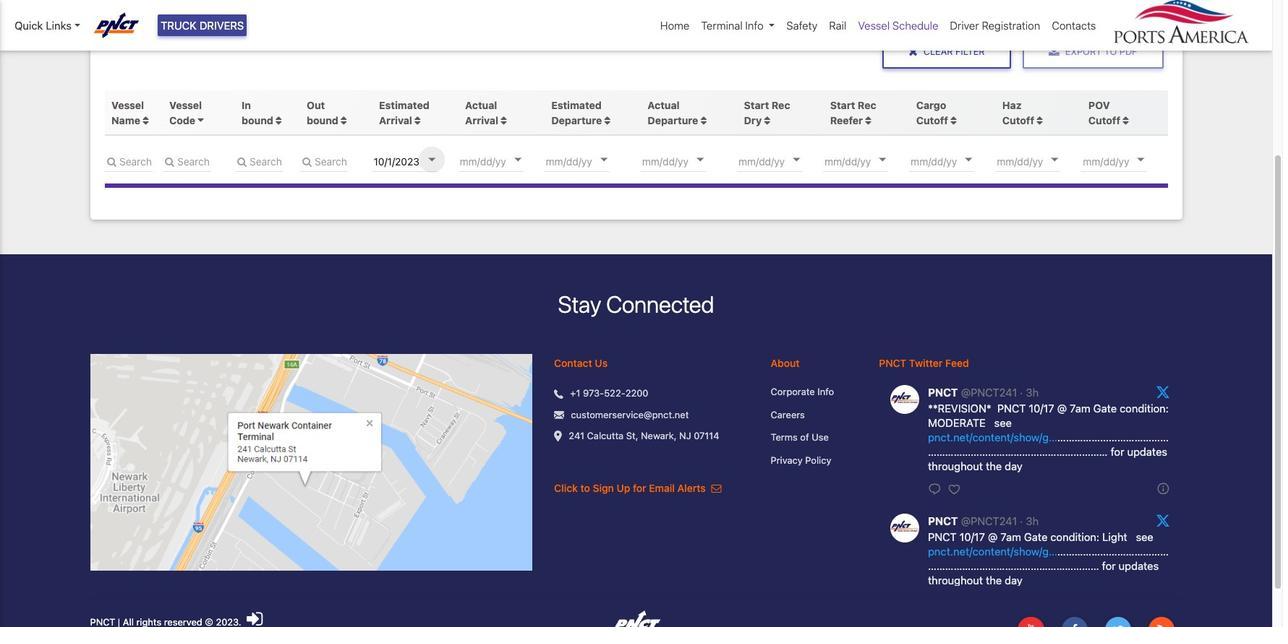 Task type: vqa. For each thing, say whether or not it's contained in the screenshot.


Task type: describe. For each thing, give the bounding box(es) containing it.
connected
[[606, 291, 714, 318]]

links
[[46, 19, 72, 32]]

for
[[633, 483, 646, 495]]

careers link
[[771, 409, 857, 423]]

terminal info link
[[695, 12, 781, 39]]

open calendar image for 5th mm/dd/yy field from left
[[793, 158, 800, 162]]

pov
[[1089, 99, 1110, 111]]

departure for estimated
[[551, 114, 602, 126]]

customerservice@pnct.net link
[[571, 409, 689, 423]]

open calendar image for 9th mm/dd/yy field from right
[[428, 158, 435, 162]]

bound for out
[[307, 114, 338, 126]]

terms
[[771, 432, 798, 444]]

522-
[[604, 388, 626, 400]]

of
[[800, 432, 809, 444]]

+1
[[570, 388, 580, 400]]

241 calcutta st, newark, nj 07114
[[569, 431, 719, 442]]

start rec reefer
[[830, 99, 876, 126]]

pnct
[[879, 358, 907, 370]]

feed
[[945, 358, 969, 370]]

estimated for arrival
[[379, 99, 430, 111]]

rail link
[[823, 12, 852, 39]]

vessel for code
[[169, 99, 202, 111]]

estimated arrival
[[379, 99, 430, 126]]

vessel schedule
[[858, 19, 939, 32]]

contacts link
[[1046, 12, 1102, 39]]

nj
[[679, 431, 691, 442]]

vessel for name
[[111, 99, 144, 111]]

us
[[595, 358, 608, 370]]

clear
[[924, 46, 953, 57]]

vessel code
[[169, 99, 202, 126]]

quick
[[14, 19, 43, 32]]

cargo cutoff
[[916, 99, 948, 126]]

up
[[617, 483, 630, 495]]

cargo
[[916, 99, 946, 111]]

cutoff for pov
[[1089, 114, 1121, 126]]

241
[[569, 431, 585, 442]]

terminal
[[701, 19, 743, 32]]

reefer
[[830, 114, 863, 126]]

open calendar image for seventh mm/dd/yy field from right
[[600, 158, 608, 162]]

quick links link
[[14, 17, 80, 34]]

open calendar image for 2nd mm/dd/yy field from left
[[514, 158, 521, 162]]

truck drivers
[[161, 19, 244, 32]]

sign
[[593, 483, 614, 495]]

vessel for schedule
[[858, 19, 890, 32]]

start for reefer
[[830, 99, 855, 111]]

contact us
[[554, 358, 608, 370]]

registration
[[982, 19, 1041, 32]]

policy
[[805, 455, 832, 466]]

customerservice@pnct.net
[[571, 409, 689, 421]]

truck
[[161, 19, 197, 32]]

alerts
[[677, 483, 706, 495]]

click
[[554, 483, 578, 495]]

bound for in
[[242, 114, 273, 126]]

driver
[[950, 19, 979, 32]]

corporate
[[771, 386, 815, 398]]

envelope o image
[[711, 484, 722, 494]]

careers
[[771, 409, 805, 421]]

dry
[[744, 114, 762, 126]]

vessel schedule link
[[852, 12, 944, 39]]

arrival for actual arrival
[[465, 114, 498, 126]]

twitter
[[909, 358, 943, 370]]

close image
[[909, 46, 918, 57]]

privacy policy link
[[771, 454, 857, 468]]

start rec dry
[[744, 99, 790, 126]]

pov cutoff
[[1089, 99, 1121, 126]]

out bound
[[307, 99, 341, 126]]

open calendar image for second mm/dd/yy field from the right
[[1051, 158, 1059, 162]]

privacy policy
[[771, 455, 832, 466]]

+1 973-522-2200
[[570, 388, 649, 400]]

pnct twitter feed
[[879, 358, 969, 370]]

1 mm/dd/yy field from the left
[[372, 150, 459, 172]]

privacy
[[771, 455, 803, 466]]

contacts
[[1052, 19, 1096, 32]]

estimated for departure
[[551, 99, 602, 111]]

driver registration link
[[944, 12, 1046, 39]]

safety
[[787, 19, 818, 32]]

in
[[242, 99, 251, 111]]

open calendar image for 3rd mm/dd/yy field from right
[[965, 158, 973, 162]]

9 mm/dd/yy field from the left
[[1082, 150, 1169, 172]]

actual departure
[[648, 99, 698, 126]]

973-
[[583, 388, 604, 400]]

8 mm/dd/yy field from the left
[[996, 150, 1082, 172]]



Task type: locate. For each thing, give the bounding box(es) containing it.
4 open calendar image from the left
[[965, 158, 973, 162]]

4 mm/dd/yy field from the left
[[641, 150, 728, 172]]

terminal info
[[701, 19, 764, 32]]

start for dry
[[744, 99, 769, 111]]

stay
[[558, 291, 601, 318]]

schedule
[[893, 19, 939, 32]]

estimated
[[379, 99, 430, 111], [551, 99, 602, 111]]

open calendar image for 4th mm/dd/yy field
[[697, 158, 704, 162]]

actual for actual departure
[[648, 99, 680, 111]]

1 estimated from the left
[[379, 99, 430, 111]]

corporate info
[[771, 386, 834, 398]]

home
[[660, 19, 690, 32]]

2 horizontal spatial cutoff
[[1089, 114, 1121, 126]]

1 arrival from the left
[[379, 114, 412, 126]]

st,
[[626, 431, 638, 442]]

vessel right "rail"
[[858, 19, 890, 32]]

departure for actual
[[648, 114, 698, 126]]

departure
[[551, 114, 602, 126], [648, 114, 698, 126]]

2 departure from the left
[[648, 114, 698, 126]]

estimated inside estimated departure
[[551, 99, 602, 111]]

estimated departure
[[551, 99, 602, 126]]

mm/dd/yy field down actual arrival
[[458, 150, 545, 172]]

None field
[[105, 150, 152, 172], [162, 150, 210, 172], [235, 150, 282, 172], [300, 150, 348, 172], [105, 150, 152, 172], [162, 150, 210, 172], [235, 150, 282, 172], [300, 150, 348, 172]]

bound inside out bound
[[307, 114, 338, 126]]

info for corporate info
[[818, 386, 834, 398]]

1 horizontal spatial info
[[818, 386, 834, 398]]

4 open calendar image from the left
[[1051, 158, 1059, 162]]

info for terminal info
[[745, 19, 764, 32]]

2 bound from the left
[[307, 114, 338, 126]]

start inside start rec reefer
[[830, 99, 855, 111]]

2 cutoff from the left
[[1003, 114, 1035, 126]]

start up the dry
[[744, 99, 769, 111]]

mm/dd/yy field down cargo cutoff
[[909, 150, 996, 172]]

drivers
[[200, 19, 244, 32]]

info up careers link
[[818, 386, 834, 398]]

use
[[812, 432, 829, 444]]

1 vertical spatial info
[[818, 386, 834, 398]]

2 open calendar image from the left
[[600, 158, 608, 162]]

about
[[771, 358, 800, 370]]

arrival inside estimated arrival
[[379, 114, 412, 126]]

0 horizontal spatial info
[[745, 19, 764, 32]]

0 horizontal spatial actual
[[465, 99, 497, 111]]

1 horizontal spatial cutoff
[[1003, 114, 1035, 126]]

haz
[[1003, 99, 1022, 111]]

1 cutoff from the left
[[916, 114, 948, 126]]

5 mm/dd/yy field from the left
[[737, 150, 824, 172]]

1 horizontal spatial rec
[[858, 99, 876, 111]]

actual for actual arrival
[[465, 99, 497, 111]]

2 estimated from the left
[[551, 99, 602, 111]]

stay connected
[[558, 291, 714, 318]]

vessel up the code
[[169, 99, 202, 111]]

info right terminal
[[745, 19, 764, 32]]

corporate info link
[[771, 386, 857, 400]]

1 bound from the left
[[242, 114, 273, 126]]

click to sign up for email alerts
[[554, 483, 709, 495]]

mm/dd/yy field down the dry
[[737, 150, 824, 172]]

mm/dd/yy field down actual departure
[[641, 150, 728, 172]]

2 mm/dd/yy field from the left
[[458, 150, 545, 172]]

rec inside the start rec dry
[[772, 99, 790, 111]]

code
[[169, 114, 195, 126]]

1 horizontal spatial start
[[830, 99, 855, 111]]

0 horizontal spatial cutoff
[[916, 114, 948, 126]]

info inside 'link'
[[745, 19, 764, 32]]

0 horizontal spatial vessel
[[111, 99, 144, 111]]

1 departure from the left
[[551, 114, 602, 126]]

actual inside actual departure
[[648, 99, 680, 111]]

arrival
[[379, 114, 412, 126], [465, 114, 498, 126]]

rec for start rec dry
[[772, 99, 790, 111]]

mm/dd/yy field down estimated arrival
[[372, 150, 459, 172]]

1 open calendar image from the left
[[514, 158, 521, 162]]

truck drivers link
[[158, 14, 247, 36]]

cutoff down cargo
[[916, 114, 948, 126]]

quick links
[[14, 19, 72, 32]]

0 horizontal spatial estimated
[[379, 99, 430, 111]]

3 mm/dd/yy field from the left
[[544, 150, 631, 172]]

3 open calendar image from the left
[[879, 158, 886, 162]]

7 mm/dd/yy field from the left
[[909, 150, 996, 172]]

calcutta
[[587, 431, 624, 442]]

1 start from the left
[[744, 99, 769, 111]]

0 horizontal spatial rec
[[772, 99, 790, 111]]

actual arrival
[[465, 99, 498, 126]]

rail
[[829, 19, 847, 32]]

bound inside in bound
[[242, 114, 273, 126]]

sign in image
[[247, 611, 263, 628]]

bound
[[242, 114, 273, 126], [307, 114, 338, 126]]

0 vertical spatial info
[[745, 19, 764, 32]]

open calendar image for 1st mm/dd/yy field from right
[[1138, 158, 1145, 162]]

bound down in
[[242, 114, 273, 126]]

newark,
[[641, 431, 677, 442]]

0 horizontal spatial bound
[[242, 114, 273, 126]]

arrival for estimated arrival
[[379, 114, 412, 126]]

start inside the start rec dry
[[744, 99, 769, 111]]

terms of use
[[771, 432, 829, 444]]

cutoff down the pov
[[1089, 114, 1121, 126]]

click to sign up for email alerts link
[[554, 483, 722, 495]]

1 actual from the left
[[465, 99, 497, 111]]

clear filter button
[[883, 34, 1011, 69]]

3 cutoff from the left
[[1089, 114, 1121, 126]]

6 mm/dd/yy field from the left
[[823, 150, 910, 172]]

home link
[[655, 12, 695, 39]]

rec for start rec reefer
[[858, 99, 876, 111]]

cutoff for haz
[[1003, 114, 1035, 126]]

241 calcutta st, newark, nj 07114 link
[[569, 430, 719, 444]]

0 horizontal spatial arrival
[[379, 114, 412, 126]]

cutoff
[[916, 114, 948, 126], [1003, 114, 1035, 126], [1089, 114, 1121, 126]]

haz cutoff
[[1003, 99, 1035, 126]]

safety link
[[781, 12, 823, 39]]

mm/dd/yy field down the pov cutoff
[[1082, 150, 1169, 172]]

1 horizontal spatial departure
[[648, 114, 698, 126]]

open calendar image
[[514, 158, 521, 162], [600, 158, 608, 162], [879, 158, 886, 162], [1051, 158, 1059, 162]]

clear filter
[[924, 46, 985, 57]]

rec
[[772, 99, 790, 111], [858, 99, 876, 111]]

to
[[581, 483, 590, 495]]

1 open calendar image from the left
[[428, 158, 435, 162]]

5 open calendar image from the left
[[1138, 158, 1145, 162]]

contact
[[554, 358, 592, 370]]

in bound
[[242, 99, 276, 126]]

vessel
[[858, 19, 890, 32], [111, 99, 144, 111], [169, 99, 202, 111]]

2 arrival from the left
[[465, 114, 498, 126]]

email
[[649, 483, 675, 495]]

2 open calendar image from the left
[[697, 158, 704, 162]]

07114
[[694, 431, 719, 442]]

+1 973-522-2200 link
[[570, 387, 649, 401]]

2 actual from the left
[[648, 99, 680, 111]]

info
[[745, 19, 764, 32], [818, 386, 834, 398]]

open calendar image for 4th mm/dd/yy field from the right
[[879, 158, 886, 162]]

mm/dd/yy field down estimated departure
[[544, 150, 631, 172]]

name
[[111, 114, 140, 126]]

1 horizontal spatial bound
[[307, 114, 338, 126]]

actual
[[465, 99, 497, 111], [648, 99, 680, 111]]

1 horizontal spatial actual
[[648, 99, 680, 111]]

2200
[[626, 388, 649, 400]]

1 horizontal spatial estimated
[[551, 99, 602, 111]]

out
[[307, 99, 325, 111]]

start up reefer at right top
[[830, 99, 855, 111]]

3 open calendar image from the left
[[793, 158, 800, 162]]

vessel up 'name'
[[111, 99, 144, 111]]

cutoff down haz
[[1003, 114, 1035, 126]]

mm/dd/yy field down reefer at right top
[[823, 150, 910, 172]]

mm/dd/yy field
[[372, 150, 459, 172], [458, 150, 545, 172], [544, 150, 631, 172], [641, 150, 728, 172], [737, 150, 824, 172], [823, 150, 910, 172], [909, 150, 996, 172], [996, 150, 1082, 172], [1082, 150, 1169, 172]]

0 horizontal spatial start
[[744, 99, 769, 111]]

start
[[744, 99, 769, 111], [830, 99, 855, 111]]

2 start from the left
[[830, 99, 855, 111]]

open calendar image
[[428, 158, 435, 162], [697, 158, 704, 162], [793, 158, 800, 162], [965, 158, 973, 162], [1138, 158, 1145, 162]]

cutoff for cargo
[[916, 114, 948, 126]]

1 horizontal spatial vessel
[[169, 99, 202, 111]]

0 horizontal spatial departure
[[551, 114, 602, 126]]

vessel name
[[111, 99, 144, 126]]

2 horizontal spatial vessel
[[858, 19, 890, 32]]

filter
[[956, 46, 985, 57]]

actual inside actual arrival
[[465, 99, 497, 111]]

1 horizontal spatial arrival
[[465, 114, 498, 126]]

rec inside start rec reefer
[[858, 99, 876, 111]]

bound down the out
[[307, 114, 338, 126]]

1 rec from the left
[[772, 99, 790, 111]]

2 rec from the left
[[858, 99, 876, 111]]

terms of use link
[[771, 431, 857, 445]]

mm/dd/yy field down haz cutoff
[[996, 150, 1082, 172]]

driver registration
[[950, 19, 1041, 32]]



